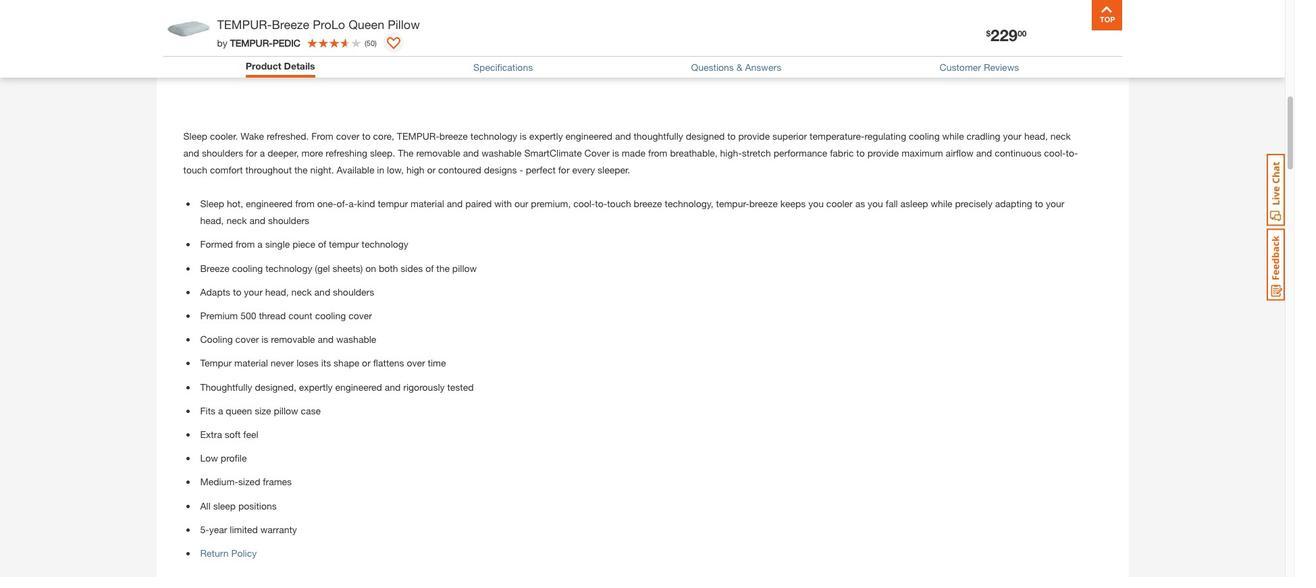 Task type: locate. For each thing, give the bounding box(es) containing it.
keeps
[[780, 198, 806, 209]]

pillow right sides
[[452, 262, 477, 274]]

engineered inside sleep cooler. wake refreshed. from cover to core, tempur-breeze technology is expertly engineered and thoughtfully designed to provide superior temperature-regulating cooling while cradling your head, neck and shoulders for a deeper, more refreshing sleep. the removable and washable smartclimate cover is made from breathable, high-stretch performance fabric to provide maximum airflow and continuous cool-to- touch comfort throughout the night. available in low, high or contoured designs - perfect for every sleeper.
[[566, 130, 613, 141]]

0 vertical spatial or
[[427, 164, 436, 176]]

2 horizontal spatial head,
[[1024, 130, 1048, 141]]

time
[[428, 358, 446, 369]]

product down the by tempur-pedic
[[246, 60, 281, 72]]

material inside sleep hot, engineered from one-of-a-kind tempur material and paired with our premium, cool-to-touch breeze technology, tempur-breeze keeps you cooler as you fall asleep while precisely adapting to your head, neck and shoulders
[[411, 198, 444, 209]]

0 horizontal spatial engineered
[[246, 198, 293, 209]]

engineered down shape on the left
[[335, 381, 382, 393]]

a
[[260, 147, 265, 158], [257, 239, 263, 250], [218, 405, 223, 417]]

details down by
[[212, 52, 252, 67]]

customer
[[940, 61, 981, 73]]

you right as
[[868, 198, 883, 209]]

to right "adapting"
[[1035, 198, 1043, 209]]

fits
[[200, 405, 215, 417]]

by
[[217, 37, 227, 48]]

to right fabric
[[857, 147, 865, 158]]

1 horizontal spatial shoulders
[[268, 215, 309, 226]]

flattens
[[373, 358, 404, 369]]

229
[[991, 26, 1018, 45]]

shoulders down the sheets)
[[333, 286, 374, 298]]

&
[[737, 61, 743, 73]]

1 vertical spatial the
[[436, 262, 450, 274]]

0 vertical spatial technology
[[471, 130, 517, 141]]

premium,
[[531, 198, 571, 209]]

details down pedic
[[284, 60, 315, 72]]

comfort
[[210, 164, 243, 176]]

0 vertical spatial head,
[[1024, 130, 1048, 141]]

tempur material never loses its shape or flattens over time
[[200, 358, 446, 369]]

1 horizontal spatial breeze
[[634, 198, 662, 209]]

head, up "formed"
[[200, 215, 224, 226]]

your up the 'continuous'
[[1003, 130, 1022, 141]]

of right piece
[[318, 239, 326, 250]]

on
[[365, 262, 376, 274]]

limited
[[230, 524, 258, 535]]

to- right the 'continuous'
[[1066, 147, 1078, 158]]

cover down 500
[[235, 334, 259, 345]]

your
[[1003, 130, 1022, 141], [1046, 198, 1065, 209], [244, 286, 263, 298]]

2 vertical spatial cooling
[[315, 310, 346, 321]]

frames
[[263, 476, 292, 488]]

1 vertical spatial cover
[[349, 310, 372, 321]]

engineered down throughout
[[246, 198, 293, 209]]

a up throughout
[[260, 147, 265, 158]]

to- inside sleep cooler. wake refreshed. from cover to core, tempur-breeze technology is expertly engineered and thoughtfully designed to provide superior temperature-regulating cooling while cradling your head, neck and shoulders for a deeper, more refreshing sleep. the removable and washable smartclimate cover is made from breathable, high-stretch performance fabric to provide maximum airflow and continuous cool-to- touch comfort throughout the night. available in low, high or contoured designs - perfect for every sleeper.
[[1066, 147, 1078, 158]]

1 horizontal spatial material
[[411, 198, 444, 209]]

single
[[265, 239, 290, 250]]

1 vertical spatial technology
[[362, 239, 408, 250]]

1 horizontal spatial of
[[426, 262, 434, 274]]

0 vertical spatial breeze
[[272, 17, 309, 32]]

0 vertical spatial shoulders
[[202, 147, 243, 158]]

while inside sleep hot, engineered from one-of-a-kind tempur material and paired with our premium, cool-to-touch breeze technology, tempur-breeze keeps you cooler as you fall asleep while precisely adapting to your head, neck and shoulders
[[931, 198, 953, 209]]

1 you from the left
[[808, 198, 824, 209]]

(gel
[[315, 262, 330, 274]]

neck
[[1051, 130, 1071, 141], [226, 215, 247, 226], [291, 286, 312, 298]]

medium-
[[200, 476, 238, 488]]

shape
[[334, 358, 359, 369]]

0 horizontal spatial expertly
[[299, 381, 333, 393]]

tempur- up "the"
[[397, 130, 440, 141]]

1 vertical spatial washable
[[336, 334, 376, 345]]

1 vertical spatial tempur
[[329, 239, 359, 250]]

1 horizontal spatial is
[[520, 130, 527, 141]]

0 vertical spatial while
[[942, 130, 964, 141]]

material down high
[[411, 198, 444, 209]]

0 vertical spatial to-
[[1066, 147, 1078, 158]]

cooling up maximum
[[909, 130, 940, 141]]

provide up stretch
[[738, 130, 770, 141]]

2 vertical spatial technology
[[266, 262, 312, 274]]

0 horizontal spatial shoulders
[[202, 147, 243, 158]]

1 horizontal spatial your
[[1003, 130, 1022, 141]]

0 vertical spatial cooling
[[909, 130, 940, 141]]

tempur-breeze prolo queen pillow
[[217, 17, 420, 32]]

0 horizontal spatial tempur
[[329, 239, 359, 250]]

cooling down "formed"
[[232, 262, 263, 274]]

breathable,
[[670, 147, 718, 158]]

sleep inside sleep hot, engineered from one-of-a-kind tempur material and paired with our premium, cool-to-touch breeze technology, tempur-breeze keeps you cooler as you fall asleep while precisely adapting to your head, neck and shoulders
[[200, 198, 224, 209]]

0 vertical spatial from
[[648, 147, 668, 158]]

from left one-
[[295, 198, 315, 209]]

tempur right 'kind' in the top left of the page
[[378, 198, 408, 209]]

core,
[[373, 130, 394, 141]]

reviews
[[984, 61, 1019, 73]]

live chat image
[[1267, 154, 1285, 226]]

technology up adapts to your head, neck and shoulders
[[266, 262, 312, 274]]

to
[[362, 130, 371, 141], [727, 130, 736, 141], [857, 147, 865, 158], [1035, 198, 1043, 209], [233, 286, 241, 298]]

a inside sleep cooler. wake refreshed. from cover to core, tempur-breeze technology is expertly engineered and thoughtfully designed to provide superior temperature-regulating cooling while cradling your head, neck and shoulders for a deeper, more refreshing sleep. the removable and washable smartclimate cover is made from breathable, high-stretch performance fabric to provide maximum airflow and continuous cool-to- touch comfort throughout the night. available in low, high or contoured designs - perfect for every sleeper.
[[260, 147, 265, 158]]

0 horizontal spatial of
[[318, 239, 326, 250]]

a-
[[349, 198, 357, 209]]

pillow right size
[[274, 405, 298, 417]]

head, inside sleep hot, engineered from one-of-a-kind tempur material and paired with our premium, cool-to-touch breeze technology, tempur-breeze keeps you cooler as you fall asleep while precisely adapting to your head, neck and shoulders
[[200, 215, 224, 226]]

0 horizontal spatial is
[[261, 334, 268, 345]]

1 vertical spatial head,
[[200, 215, 224, 226]]

0 vertical spatial washable
[[482, 147, 522, 158]]

breeze left technology,
[[634, 198, 662, 209]]

2 vertical spatial from
[[236, 239, 255, 250]]

expertly up case
[[299, 381, 333, 393]]

material left the never
[[234, 358, 268, 369]]

your inside sleep cooler. wake refreshed. from cover to core, tempur-breeze technology is expertly engineered and thoughtfully designed to provide superior temperature-regulating cooling while cradling your head, neck and shoulders for a deeper, more refreshing sleep. the removable and washable smartclimate cover is made from breathable, high-stretch performance fabric to provide maximum airflow and continuous cool-to- touch comfort throughout the night. available in low, high or contoured designs - perfect for every sleeper.
[[1003, 130, 1022, 141]]

to-
[[1066, 147, 1078, 158], [595, 198, 607, 209]]

cool- right premium,
[[573, 198, 595, 209]]

is up -
[[520, 130, 527, 141]]

pillow
[[388, 17, 420, 32]]

technology up both
[[362, 239, 408, 250]]

breeze
[[272, 17, 309, 32], [200, 262, 229, 274]]

head, up the 'continuous'
[[1024, 130, 1048, 141]]

top button
[[1092, 0, 1122, 30]]

sleep left cooler.
[[183, 130, 207, 141]]

count
[[289, 310, 313, 321]]

queen
[[226, 405, 252, 417]]

cooler
[[826, 198, 853, 209]]

fall
[[886, 198, 898, 209]]

1 horizontal spatial removable
[[416, 147, 460, 158]]

breeze up adapts
[[200, 262, 229, 274]]

airflow
[[946, 147, 974, 158]]

touch down sleeper.
[[607, 198, 631, 209]]

customer reviews
[[940, 61, 1019, 73]]

stretch
[[742, 147, 771, 158]]

the inside sleep cooler. wake refreshed. from cover to core, tempur-breeze technology is expertly engineered and thoughtfully designed to provide superior temperature-regulating cooling while cradling your head, neck and shoulders for a deeper, more refreshing sleep. the removable and washable smartclimate cover is made from breathable, high-stretch performance fabric to provide maximum airflow and continuous cool-to- touch comfort throughout the night. available in low, high or contoured designs - perfect for every sleeper.
[[294, 164, 308, 176]]

breeze left the keeps
[[749, 198, 778, 209]]

technology inside sleep cooler. wake refreshed. from cover to core, tempur-breeze technology is expertly engineered and thoughtfully designed to provide superior temperature-regulating cooling while cradling your head, neck and shoulders for a deeper, more refreshing sleep. the removable and washable smartclimate cover is made from breathable, high-stretch performance fabric to provide maximum airflow and continuous cool-to- touch comfort throughout the night. available in low, high or contoured designs - perfect for every sleeper.
[[471, 130, 517, 141]]

0 horizontal spatial neck
[[226, 215, 247, 226]]

1 vertical spatial of
[[426, 262, 434, 274]]

in
[[377, 164, 384, 176]]

cool-
[[1044, 147, 1066, 158], [573, 198, 595, 209]]

of
[[318, 239, 326, 250], [426, 262, 434, 274]]

1 horizontal spatial head,
[[265, 286, 289, 298]]

premium 500 thread count cooling cover
[[200, 310, 372, 321]]

cooling cover is removable and washable
[[200, 334, 376, 345]]

shoulders down cooler.
[[202, 147, 243, 158]]

1 horizontal spatial or
[[427, 164, 436, 176]]

0 horizontal spatial head,
[[200, 215, 224, 226]]

cover for from
[[336, 130, 360, 141]]

2 horizontal spatial your
[[1046, 198, 1065, 209]]

material
[[411, 198, 444, 209], [234, 358, 268, 369]]

your right "adapting"
[[1046, 198, 1065, 209]]

2 vertical spatial engineered
[[335, 381, 382, 393]]

washable
[[482, 147, 522, 158], [336, 334, 376, 345]]

premium
[[200, 310, 238, 321]]

0 horizontal spatial your
[[244, 286, 263, 298]]

1 vertical spatial neck
[[226, 215, 247, 226]]

refreshed.
[[267, 130, 309, 141]]

0 horizontal spatial washable
[[336, 334, 376, 345]]

0 horizontal spatial details
[[212, 52, 252, 67]]

pillow
[[452, 262, 477, 274], [274, 405, 298, 417]]

is down thread
[[261, 334, 268, 345]]

while up 'airflow'
[[942, 130, 964, 141]]

size
[[255, 405, 271, 417]]

for left every
[[558, 164, 570, 176]]

sleep left hot,
[[200, 198, 224, 209]]

5-year limited warranty
[[200, 524, 297, 535]]

questions & answers button
[[691, 61, 781, 73], [691, 61, 781, 73]]

to- down sleeper.
[[595, 198, 607, 209]]

breeze up contoured
[[440, 130, 468, 141]]

0 vertical spatial your
[[1003, 130, 1022, 141]]

tempur- up the by tempur-pedic
[[217, 17, 272, 32]]

1 vertical spatial removable
[[271, 334, 315, 345]]

2 horizontal spatial from
[[648, 147, 668, 158]]

engineered
[[566, 130, 613, 141], [246, 198, 293, 209], [335, 381, 382, 393]]

1 vertical spatial sleep
[[200, 198, 224, 209]]

1 horizontal spatial touch
[[607, 198, 631, 209]]

0 vertical spatial touch
[[183, 164, 207, 176]]

tempur- inside sleep cooler. wake refreshed. from cover to core, tempur-breeze technology is expertly engineered and thoughtfully designed to provide superior temperature-regulating cooling while cradling your head, neck and shoulders for a deeper, more refreshing sleep. the removable and washable smartclimate cover is made from breathable, high-stretch performance fabric to provide maximum airflow and continuous cool-to- touch comfort throughout the night. available in low, high or contoured designs - perfect for every sleeper.
[[397, 130, 440, 141]]

0 vertical spatial material
[[411, 198, 444, 209]]

or right high
[[427, 164, 436, 176]]

for down wake
[[246, 147, 257, 158]]

washable up designs
[[482, 147, 522, 158]]

1 vertical spatial provide
[[868, 147, 899, 158]]

sleep
[[213, 500, 236, 512]]

0 vertical spatial cool-
[[1044, 147, 1066, 158]]

removable down premium 500 thread count cooling cover on the bottom
[[271, 334, 315, 345]]

1 vertical spatial from
[[295, 198, 315, 209]]

1 vertical spatial engineered
[[246, 198, 293, 209]]

product
[[163, 52, 209, 67], [246, 60, 281, 72]]

0 vertical spatial a
[[260, 147, 265, 158]]

tempur up the sheets)
[[329, 239, 359, 250]]

0 horizontal spatial product
[[163, 52, 209, 67]]

0 vertical spatial engineered
[[566, 130, 613, 141]]

1 horizontal spatial neck
[[291, 286, 312, 298]]

0 vertical spatial expertly
[[529, 130, 563, 141]]

1 horizontal spatial washable
[[482, 147, 522, 158]]

washable up shape on the left
[[336, 334, 376, 345]]

0 horizontal spatial to-
[[595, 198, 607, 209]]

rigorously
[[403, 381, 445, 393]]

breeze
[[440, 130, 468, 141], [634, 198, 662, 209], [749, 198, 778, 209]]

1 vertical spatial expertly
[[299, 381, 333, 393]]

product down product image
[[163, 52, 209, 67]]

1 vertical spatial shoulders
[[268, 215, 309, 226]]

2 horizontal spatial technology
[[471, 130, 517, 141]]

shoulders up single on the left of the page
[[268, 215, 309, 226]]

cool- right the 'continuous'
[[1044, 147, 1066, 158]]

cool- inside sleep cooler. wake refreshed. from cover to core, tempur-breeze technology is expertly engineered and thoughtfully designed to provide superior temperature-regulating cooling while cradling your head, neck and shoulders for a deeper, more refreshing sleep. the removable and washable smartclimate cover is made from breathable, high-stretch performance fabric to provide maximum airflow and continuous cool-to- touch comfort throughout the night. available in low, high or contoured designs - perfect for every sleeper.
[[1044, 147, 1066, 158]]

the right sides
[[436, 262, 450, 274]]

the
[[294, 164, 308, 176], [436, 262, 450, 274]]

while right asleep
[[931, 198, 953, 209]]

1 horizontal spatial expertly
[[529, 130, 563, 141]]

0 vertical spatial pillow
[[452, 262, 477, 274]]

cover up 'refreshing'
[[336, 130, 360, 141]]

technology up designs
[[471, 130, 517, 141]]

1 vertical spatial to-
[[595, 198, 607, 209]]

a right fits
[[218, 405, 223, 417]]

the down more
[[294, 164, 308, 176]]

cover for cooling
[[349, 310, 372, 321]]

from right "formed"
[[236, 239, 255, 250]]

of right sides
[[426, 262, 434, 274]]

touch
[[183, 164, 207, 176], [607, 198, 631, 209]]

0 vertical spatial the
[[294, 164, 308, 176]]

1 horizontal spatial cool-
[[1044, 147, 1066, 158]]

shoulders inside sleep hot, engineered from one-of-a-kind tempur material and paired with our premium, cool-to-touch breeze technology, tempur-breeze keeps you cooler as you fall asleep while precisely adapting to your head, neck and shoulders
[[268, 215, 309, 226]]

while
[[942, 130, 964, 141], [931, 198, 953, 209]]

2 you from the left
[[868, 198, 883, 209]]

policy
[[231, 548, 257, 559]]

for
[[246, 147, 257, 158], [558, 164, 570, 176]]

designed,
[[255, 381, 296, 393]]

0 horizontal spatial or
[[362, 358, 371, 369]]

1 horizontal spatial engineered
[[335, 381, 382, 393]]

is up sleeper.
[[612, 147, 619, 158]]

neck inside sleep cooler. wake refreshed. from cover to core, tempur-breeze technology is expertly engineered and thoughtfully designed to provide superior temperature-regulating cooling while cradling your head, neck and shoulders for a deeper, more refreshing sleep. the removable and washable smartclimate cover is made from breathable, high-stretch performance fabric to provide maximum airflow and continuous cool-to- touch comfort throughout the night. available in low, high or contoured designs - perfect for every sleeper.
[[1051, 130, 1071, 141]]

with
[[494, 198, 512, 209]]

1 horizontal spatial to-
[[1066, 147, 1078, 158]]

-
[[520, 164, 523, 176]]

cooling right count
[[315, 310, 346, 321]]

or
[[427, 164, 436, 176], [362, 358, 371, 369]]

low profile
[[200, 453, 247, 464]]

breeze up pedic
[[272, 17, 309, 32]]

0 vertical spatial neck
[[1051, 130, 1071, 141]]

1 horizontal spatial for
[[558, 164, 570, 176]]

year
[[209, 524, 227, 535]]

expertly
[[529, 130, 563, 141], [299, 381, 333, 393]]

1 vertical spatial while
[[931, 198, 953, 209]]

continuous
[[995, 147, 1042, 158]]

head, up thread
[[265, 286, 289, 298]]

cover down on
[[349, 310, 372, 321]]

1 horizontal spatial you
[[868, 198, 883, 209]]

high-
[[720, 147, 742, 158]]

to- inside sleep hot, engineered from one-of-a-kind tempur material and paired with our premium, cool-to-touch breeze technology, tempur-breeze keeps you cooler as you fall asleep while precisely adapting to your head, neck and shoulders
[[595, 198, 607, 209]]

0 horizontal spatial touch
[[183, 164, 207, 176]]

from
[[312, 130, 333, 141]]

sleep.
[[370, 147, 395, 158]]

customer reviews button
[[940, 61, 1019, 73], [940, 61, 1019, 73]]

a left single on the left of the page
[[257, 239, 263, 250]]

2 vertical spatial your
[[244, 286, 263, 298]]

while inside sleep cooler. wake refreshed. from cover to core, tempur-breeze technology is expertly engineered and thoughtfully designed to provide superior temperature-regulating cooling while cradling your head, neck and shoulders for a deeper, more refreshing sleep. the removable and washable smartclimate cover is made from breathable, high-stretch performance fabric to provide maximum airflow and continuous cool-to- touch comfort throughout the night. available in low, high or contoured designs - perfect for every sleeper.
[[942, 130, 964, 141]]

sleep
[[183, 130, 207, 141], [200, 198, 224, 209]]

removable
[[416, 147, 460, 158], [271, 334, 315, 345]]

touch left comfort
[[183, 164, 207, 176]]

cover inside sleep cooler. wake refreshed. from cover to core, tempur-breeze technology is expertly engineered and thoughtfully designed to provide superior temperature-regulating cooling while cradling your head, neck and shoulders for a deeper, more refreshing sleep. the removable and washable smartclimate cover is made from breathable, high-stretch performance fabric to provide maximum airflow and continuous cool-to- touch comfort throughout the night. available in low, high or contoured designs - perfect for every sleeper.
[[336, 130, 360, 141]]

1 horizontal spatial tempur
[[378, 198, 408, 209]]

removable up contoured
[[416, 147, 460, 158]]

you right the keeps
[[808, 198, 824, 209]]

0 vertical spatial sleep
[[183, 130, 207, 141]]

0 horizontal spatial material
[[234, 358, 268, 369]]

tempur- right by
[[230, 37, 273, 48]]

provide down regulating
[[868, 147, 899, 158]]

pedic
[[273, 37, 300, 48]]

formed
[[200, 239, 233, 250]]

to right adapts
[[233, 286, 241, 298]]

or right shape on the left
[[362, 358, 371, 369]]

precisely
[[955, 198, 993, 209]]

from down thoughtfully
[[648, 147, 668, 158]]

engineered up the cover
[[566, 130, 613, 141]]

asleep
[[901, 198, 928, 209]]

1 vertical spatial cool-
[[573, 198, 595, 209]]

throughout
[[246, 164, 292, 176]]

0 vertical spatial provide
[[738, 130, 770, 141]]

sleep inside sleep cooler. wake refreshed. from cover to core, tempur-breeze technology is expertly engineered and thoughtfully designed to provide superior temperature-regulating cooling while cradling your head, neck and shoulders for a deeper, more refreshing sleep. the removable and washable smartclimate cover is made from breathable, high-stretch performance fabric to provide maximum airflow and continuous cool-to- touch comfort throughout the night. available in low, high or contoured designs - perfect for every sleeper.
[[183, 130, 207, 141]]

your up 500
[[244, 286, 263, 298]]

2 horizontal spatial cooling
[[909, 130, 940, 141]]

sleep for sleep cooler. wake refreshed. from cover to core, tempur-breeze technology is expertly engineered and thoughtfully designed to provide superior temperature-regulating cooling while cradling your head, neck and shoulders for a deeper, more refreshing sleep. the removable and washable smartclimate cover is made from breathable, high-stretch performance fabric to provide maximum airflow and continuous cool-to- touch comfort throughout the night. available in low, high or contoured designs - perfect for every sleeper.
[[183, 130, 207, 141]]

expertly up smartclimate
[[529, 130, 563, 141]]

1 horizontal spatial provide
[[868, 147, 899, 158]]



Task type: vqa. For each thing, say whether or not it's contained in the screenshot.
"PIECE"
yes



Task type: describe. For each thing, give the bounding box(es) containing it.
2 horizontal spatial shoulders
[[333, 286, 374, 298]]

case
[[301, 405, 321, 417]]

0 horizontal spatial provide
[[738, 130, 770, 141]]

2 vertical spatial neck
[[291, 286, 312, 298]]

cooling
[[200, 334, 233, 345]]

technology,
[[665, 198, 714, 209]]

piece
[[293, 239, 315, 250]]

washable inside sleep cooler. wake refreshed. from cover to core, tempur-breeze technology is expertly engineered and thoughtfully designed to provide superior temperature-regulating cooling while cradling your head, neck and shoulders for a deeper, more refreshing sleep. the removable and washable smartclimate cover is made from breathable, high-stretch performance fabric to provide maximum airflow and continuous cool-to- touch comfort throughout the night. available in low, high or contoured designs - perfect for every sleeper.
[[482, 147, 522, 158]]

your inside sleep hot, engineered from one-of-a-kind tempur material and paired with our premium, cool-to-touch breeze technology, tempur-breeze keeps you cooler as you fall asleep while precisely adapting to your head, neck and shoulders
[[1046, 198, 1065, 209]]

0 vertical spatial of
[[318, 239, 326, 250]]

shoulders inside sleep cooler. wake refreshed. from cover to core, tempur-breeze technology is expertly engineered and thoughtfully designed to provide superior temperature-regulating cooling while cradling your head, neck and shoulders for a deeper, more refreshing sleep. the removable and washable smartclimate cover is made from breathable, high-stretch performance fabric to provide maximum airflow and continuous cool-to- touch comfort throughout the night. available in low, high or contoured designs - perfect for every sleeper.
[[202, 147, 243, 158]]

touch inside sleep hot, engineered from one-of-a-kind tempur material and paired with our premium, cool-to-touch breeze technology, tempur-breeze keeps you cooler as you fall asleep while precisely adapting to your head, neck and shoulders
[[607, 198, 631, 209]]

extra
[[200, 429, 222, 440]]

sleep hot, engineered from one-of-a-kind tempur material and paired with our premium, cool-to-touch breeze technology, tempur-breeze keeps you cooler as you fall asleep while precisely adapting to your head, neck and shoulders
[[200, 198, 1065, 226]]

cooler.
[[210, 130, 238, 141]]

extra soft feel
[[200, 429, 258, 440]]

available
[[337, 164, 374, 176]]

2 horizontal spatial breeze
[[749, 198, 778, 209]]

adapting
[[995, 198, 1032, 209]]

hot,
[[227, 198, 243, 209]]

breeze cooling technology (gel sheets) on both sides of the pillow
[[200, 262, 477, 274]]

2 vertical spatial cover
[[235, 334, 259, 345]]

sleep cooler. wake refreshed. from cover to core, tempur-breeze technology is expertly engineered and thoughtfully designed to provide superior temperature-regulating cooling while cradling your head, neck and shoulders for a deeper, more refreshing sleep. the removable and washable smartclimate cover is made from breathable, high-stretch performance fabric to provide maximum airflow and continuous cool-to- touch comfort throughout the night. available in low, high or contoured designs - perfect for every sleeper.
[[183, 130, 1078, 176]]

cradling
[[967, 130, 1001, 141]]

5-
[[200, 524, 209, 535]]

or inside sleep cooler. wake refreshed. from cover to core, tempur-breeze technology is expertly engineered and thoughtfully designed to provide superior temperature-regulating cooling while cradling your head, neck and shoulders for a deeper, more refreshing sleep. the removable and washable smartclimate cover is made from breathable, high-stretch performance fabric to provide maximum airflow and continuous cool-to- touch comfort throughout the night. available in low, high or contoured designs - perfect for every sleeper.
[[427, 164, 436, 176]]

wake
[[241, 130, 264, 141]]

0 vertical spatial tempur-
[[217, 17, 272, 32]]

1 vertical spatial a
[[257, 239, 263, 250]]

profile
[[221, 453, 247, 464]]

0 horizontal spatial pillow
[[274, 405, 298, 417]]

regulating
[[865, 130, 906, 141]]

soft
[[225, 429, 241, 440]]

$ 229 00
[[986, 26, 1027, 45]]

neck inside sleep hot, engineered from one-of-a-kind tempur material and paired with our premium, cool-to-touch breeze technology, tempur-breeze keeps you cooler as you fall asleep while precisely adapting to your head, neck and shoulders
[[226, 215, 247, 226]]

1 horizontal spatial breeze
[[272, 17, 309, 32]]

prolo
[[313, 17, 345, 32]]

0 horizontal spatial breeze
[[200, 262, 229, 274]]

low
[[200, 453, 218, 464]]

all
[[200, 500, 211, 512]]

tested
[[447, 381, 474, 393]]

1 vertical spatial tempur-
[[230, 37, 273, 48]]

1 horizontal spatial technology
[[362, 239, 408, 250]]

kind
[[357, 198, 375, 209]]

our
[[515, 198, 528, 209]]

thoughtfully
[[200, 381, 252, 393]]

0 horizontal spatial removable
[[271, 334, 315, 345]]

adapts to your head, neck and shoulders
[[200, 286, 374, 298]]

head, inside sleep cooler. wake refreshed. from cover to core, tempur-breeze technology is expertly engineered and thoughtfully designed to provide superior temperature-regulating cooling while cradling your head, neck and shoulders for a deeper, more refreshing sleep. the removable and washable smartclimate cover is made from breathable, high-stretch performance fabric to provide maximum airflow and continuous cool-to- touch comfort throughout the night. available in low, high or contoured designs - perfect for every sleeper.
[[1024, 130, 1048, 141]]

0 horizontal spatial from
[[236, 239, 255, 250]]

tempur inside sleep hot, engineered from one-of-a-kind tempur material and paired with our premium, cool-to-touch breeze technology, tempur-breeze keeps you cooler as you fall asleep while precisely adapting to your head, neck and shoulders
[[378, 198, 408, 209]]

medium-sized frames
[[200, 476, 292, 488]]

refreshing
[[326, 147, 367, 158]]

to left core,
[[362, 130, 371, 141]]

cool- inside sleep hot, engineered from one-of-a-kind tempur material and paired with our premium, cool-to-touch breeze technology, tempur-breeze keeps you cooler as you fall asleep while precisely adapting to your head, neck and shoulders
[[573, 198, 595, 209]]

adapts
[[200, 286, 230, 298]]

low,
[[387, 164, 404, 176]]

0 horizontal spatial technology
[[266, 262, 312, 274]]

2 vertical spatial a
[[218, 405, 223, 417]]

1 horizontal spatial the
[[436, 262, 450, 274]]

to inside sleep hot, engineered from one-of-a-kind tempur material and paired with our premium, cool-to-touch breeze technology, tempur-breeze keeps you cooler as you fall asleep while precisely adapting to your head, neck and shoulders
[[1035, 198, 1043, 209]]

from inside sleep cooler. wake refreshed. from cover to core, tempur-breeze technology is expertly engineered and thoughtfully designed to provide superior temperature-regulating cooling while cradling your head, neck and shoulders for a deeper, more refreshing sleep. the removable and washable smartclimate cover is made from breathable, high-stretch performance fabric to provide maximum airflow and continuous cool-to- touch comfort throughout the night. available in low, high or contoured designs - perfect for every sleeper.
[[648, 147, 668, 158]]

every
[[572, 164, 595, 176]]

50
[[367, 38, 375, 47]]

tempur
[[200, 358, 232, 369]]

positions
[[238, 500, 277, 512]]

designed
[[686, 130, 725, 141]]

night.
[[310, 164, 334, 176]]

thoughtfully
[[634, 130, 683, 141]]

500
[[241, 310, 256, 321]]

feedback link image
[[1267, 228, 1285, 301]]

loses
[[297, 358, 319, 369]]

2 vertical spatial is
[[261, 334, 268, 345]]

to up high-
[[727, 130, 736, 141]]

paired
[[465, 198, 492, 209]]

smartclimate
[[524, 147, 582, 158]]

breeze inside sleep cooler. wake refreshed. from cover to core, tempur-breeze technology is expertly engineered and thoughtfully designed to provide superior temperature-regulating cooling while cradling your head, neck and shoulders for a deeper, more refreshing sleep. the removable and washable smartclimate cover is made from breathable, high-stretch performance fabric to provide maximum airflow and continuous cool-to- touch comfort throughout the night. available in low, high or contoured designs - perfect for every sleeper.
[[440, 130, 468, 141]]

1 horizontal spatial details
[[284, 60, 315, 72]]

)
[[375, 38, 377, 47]]

sheets)
[[333, 262, 363, 274]]

as
[[855, 198, 865, 209]]

1 vertical spatial or
[[362, 358, 371, 369]]

touch inside sleep cooler. wake refreshed. from cover to core, tempur-breeze technology is expertly engineered and thoughtfully designed to provide superior temperature-regulating cooling while cradling your head, neck and shoulders for a deeper, more refreshing sleep. the removable and washable smartclimate cover is made from breathable, high-stretch performance fabric to provide maximum airflow and continuous cool-to- touch comfort throughout the night. available in low, high or contoured designs - perfect for every sleeper.
[[183, 164, 207, 176]]

return policy link
[[200, 548, 257, 559]]

made
[[622, 147, 646, 158]]

by tempur-pedic
[[217, 37, 300, 48]]

return policy
[[200, 548, 257, 559]]

product details down by
[[163, 52, 252, 67]]

cover
[[585, 147, 610, 158]]

0 horizontal spatial for
[[246, 147, 257, 158]]

answers
[[745, 61, 781, 73]]

formed from a single piece of tempur technology
[[200, 239, 408, 250]]

product image image
[[166, 7, 210, 51]]

sleep for sleep hot, engineered from one-of-a-kind tempur material and paired with our premium, cool-to-touch breeze technology, tempur-breeze keeps you cooler as you fall asleep while precisely adapting to your head, neck and shoulders
[[200, 198, 224, 209]]

removable inside sleep cooler. wake refreshed. from cover to core, tempur-breeze technology is expertly engineered and thoughtfully designed to provide superior temperature-regulating cooling while cradling your head, neck and shoulders for a deeper, more refreshing sleep. the removable and washable smartclimate cover is made from breathable, high-stretch performance fabric to provide maximum airflow and continuous cool-to- touch comfort throughout the night. available in low, high or contoured designs - perfect for every sleeper.
[[416, 147, 460, 158]]

never
[[271, 358, 294, 369]]

the
[[398, 147, 414, 158]]

1 vertical spatial material
[[234, 358, 268, 369]]

engineered inside sleep hot, engineered from one-of-a-kind tempur material and paired with our premium, cool-to-touch breeze technology, tempur-breeze keeps you cooler as you fall asleep while precisely adapting to your head, neck and shoulders
[[246, 198, 293, 209]]

maximum
[[902, 147, 943, 158]]

thread
[[259, 310, 286, 321]]

superior
[[773, 130, 807, 141]]

1 vertical spatial cooling
[[232, 262, 263, 274]]

1 horizontal spatial product
[[246, 60, 281, 72]]

2 horizontal spatial is
[[612, 147, 619, 158]]

designs
[[484, 164, 517, 176]]

warranty
[[260, 524, 297, 535]]

fits a queen size pillow case
[[200, 405, 321, 417]]

cooling inside sleep cooler. wake refreshed. from cover to core, tempur-breeze technology is expertly engineered and thoughtfully designed to provide superior temperature-regulating cooling while cradling your head, neck and shoulders for a deeper, more refreshing sleep. the removable and washable smartclimate cover is made from breathable, high-stretch performance fabric to provide maximum airflow and continuous cool-to- touch comfort throughout the night. available in low, high or contoured designs - perfect for every sleeper.
[[909, 130, 940, 141]]

product details down pedic
[[246, 60, 315, 72]]

fabric
[[830, 147, 854, 158]]

all sleep positions
[[200, 500, 277, 512]]

thoughtfully designed, expertly engineered and rigorously tested
[[200, 381, 474, 393]]

1 vertical spatial for
[[558, 164, 570, 176]]

display image
[[387, 37, 400, 51]]

1 horizontal spatial pillow
[[452, 262, 477, 274]]

feel
[[243, 429, 258, 440]]

deeper,
[[268, 147, 299, 158]]

its
[[321, 358, 331, 369]]

expertly inside sleep cooler. wake refreshed. from cover to core, tempur-breeze technology is expertly engineered and thoughtfully designed to provide superior temperature-regulating cooling while cradling your head, neck and shoulders for a deeper, more refreshing sleep. the removable and washable smartclimate cover is made from breathable, high-stretch performance fabric to provide maximum airflow and continuous cool-to- touch comfort throughout the night. available in low, high or contoured designs - perfect for every sleeper.
[[529, 130, 563, 141]]

$
[[986, 28, 991, 38]]

perfect
[[526, 164, 556, 176]]

tempur-
[[716, 198, 749, 209]]

from inside sleep hot, engineered from one-of-a-kind tempur material and paired with our premium, cool-to-touch breeze technology, tempur-breeze keeps you cooler as you fall asleep while precisely adapting to your head, neck and shoulders
[[295, 198, 315, 209]]

sides
[[401, 262, 423, 274]]

over
[[407, 358, 425, 369]]



